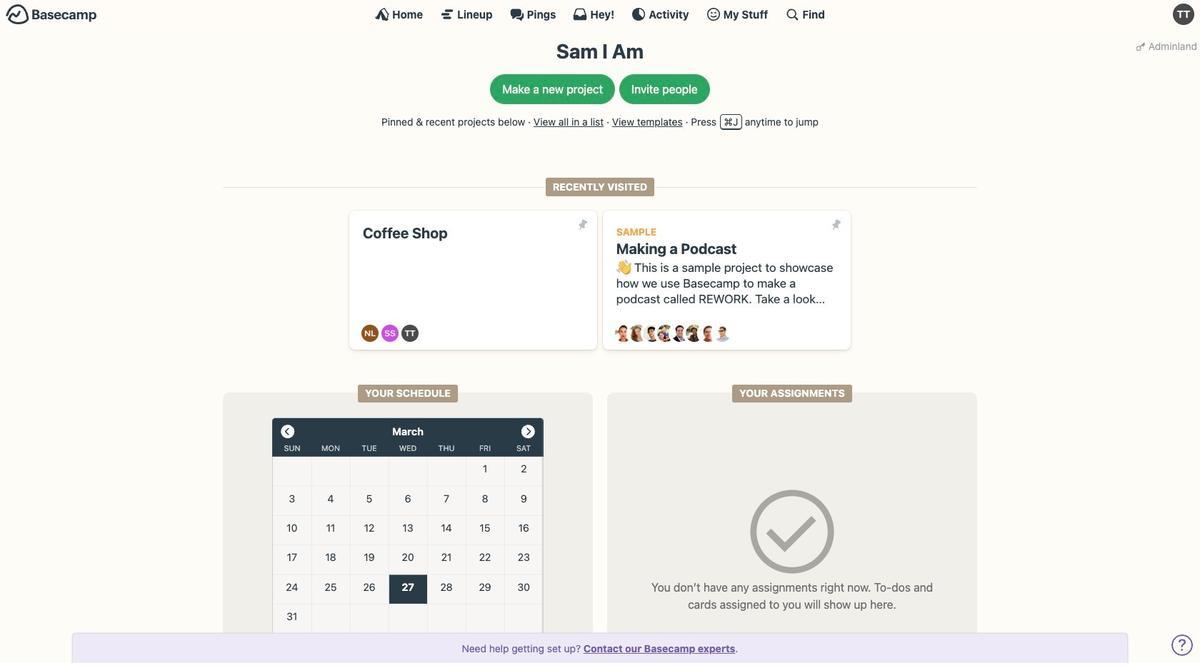 Task type: vqa. For each thing, say whether or not it's contained in the screenshot.
'Terry Turtle' image to the bottom
yes



Task type: locate. For each thing, give the bounding box(es) containing it.
steve marsh image
[[700, 325, 717, 342]]

sarah silvers image
[[382, 325, 399, 342]]

0 vertical spatial terry turtle image
[[1173, 4, 1195, 25]]

jennifer young image
[[657, 325, 675, 342]]

0 horizontal spatial terry turtle image
[[402, 325, 419, 342]]

cheryl walters image
[[629, 325, 646, 342]]

natalie lubich image
[[362, 325, 379, 342]]

main element
[[0, 0, 1200, 28]]

switch accounts image
[[6, 4, 97, 26]]

1 horizontal spatial terry turtle image
[[1173, 4, 1195, 25]]

nicole katz image
[[686, 325, 703, 342]]

terry turtle image
[[1173, 4, 1195, 25], [402, 325, 419, 342]]



Task type: describe. For each thing, give the bounding box(es) containing it.
annie bryan image
[[615, 325, 632, 342]]

terry turtle image inside main element
[[1173, 4, 1195, 25]]

keyboard shortcut: ⌘ + / image
[[785, 7, 800, 21]]

jared davis image
[[643, 325, 660, 342]]

josh fiske image
[[672, 325, 689, 342]]

1 vertical spatial terry turtle image
[[402, 325, 419, 342]]

victor cooper image
[[714, 325, 731, 342]]



